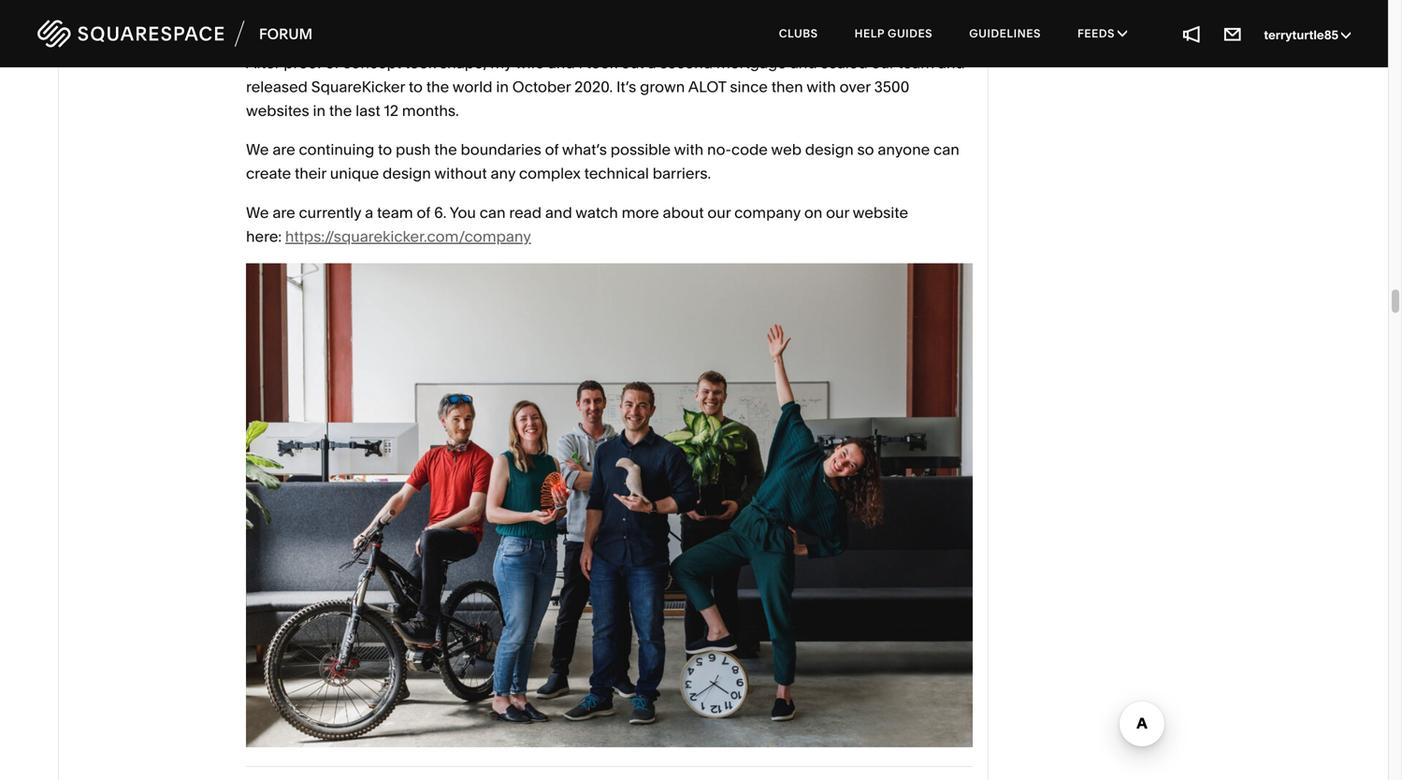Task type: locate. For each thing, give the bounding box(es) containing it.
their
[[295, 164, 327, 183]]

barriers.
[[653, 164, 711, 183]]

my
[[491, 54, 512, 72]]

on
[[246, 15, 264, 33], [805, 203, 823, 222]]

1 horizontal spatial in
[[460, 0, 473, 9]]

0 vertical spatial to
[[409, 78, 423, 96]]

a inside 'we are currently a team of 6. you can read and watch more about our company on our website here:'
[[365, 203, 374, 222]]

the
[[268, 15, 291, 33], [426, 78, 449, 96], [329, 102, 352, 120], [434, 141, 457, 159]]

0 vertical spatial with
[[807, 78, 836, 96]]

design
[[806, 141, 854, 159], [383, 164, 431, 183]]

possible
[[611, 141, 671, 159]]

1 vertical spatial i
[[579, 54, 583, 72]]

on right company
[[805, 203, 823, 222]]

are inside we are continuing to push the boundaries of what's possible with no-code web design so anyone can create their unique design without any complex technical barriers.
[[273, 141, 295, 159]]

1 horizontal spatial caret down image
[[1342, 28, 1351, 41]]

after proof of concept took shape, my wife and i took out a second mortgage and scaled our team and released squarekicker to the world in october 2020. it's grown alot since then with over 3500 websites in the last 12 months.
[[246, 54, 965, 120]]

guidelines link
[[953, 9, 1058, 58]]

team
[[899, 54, 935, 72], [377, 203, 413, 222]]

mortgage
[[717, 54, 787, 72]]

and right read
[[545, 203, 572, 222]]

bd12906f 119b 4ac9 a781 79150258993b.jpeg image
[[246, 263, 973, 748]]

1 vertical spatial a
[[365, 203, 374, 222]]

0 horizontal spatial took
[[405, 54, 436, 72]]

our inside when covid hit new zealand in march 2020, we went into lockdown and spent all of our time working on the idea i had for squarekicker.
[[843, 0, 866, 9]]

the inside when covid hit new zealand in march 2020, we went into lockdown and spent all of our time working on the idea i had for squarekicker.
[[268, 15, 291, 33]]

we up create
[[246, 141, 269, 159]]

1 horizontal spatial team
[[899, 54, 935, 72]]

caret down image for feeds
[[1118, 28, 1128, 39]]

since
[[730, 78, 768, 96]]

3500
[[875, 78, 910, 96]]

on down when
[[246, 15, 264, 33]]

of inside we are continuing to push the boundaries of what's possible with no-code web design so anyone can create their unique design without any complex technical barriers.
[[545, 141, 559, 159]]

to up 'months.'
[[409, 78, 423, 96]]

1 vertical spatial design
[[383, 164, 431, 183]]

a
[[648, 54, 656, 72], [365, 203, 374, 222]]

2 are from the top
[[273, 203, 295, 222]]

over
[[840, 78, 871, 96]]

can right the you
[[480, 203, 506, 222]]

0 horizontal spatial caret down image
[[1118, 28, 1128, 39]]

our right about at the top of page
[[708, 203, 731, 222]]

read
[[509, 203, 542, 222]]

wife
[[515, 54, 545, 72]]

1 vertical spatial on
[[805, 203, 823, 222]]

caret down image
[[1118, 28, 1128, 39], [1342, 28, 1351, 41]]

0 vertical spatial we
[[246, 141, 269, 159]]

terryturtle85
[[1264, 28, 1342, 43]]

are up here: at the left top of page
[[273, 203, 295, 222]]

hit
[[343, 0, 360, 9]]

0 vertical spatial can
[[934, 141, 960, 159]]

messages image
[[1223, 23, 1244, 44]]

create
[[246, 164, 291, 183]]

we inside 'we are currently a team of 6. you can read and watch more about our company on our website here:'
[[246, 203, 269, 222]]

with up barriers.
[[674, 141, 704, 159]]

0 vertical spatial in
[[460, 0, 473, 9]]

0 horizontal spatial team
[[377, 203, 413, 222]]

currently
[[299, 203, 361, 222]]

what's
[[562, 141, 607, 159]]

zealand
[[399, 0, 456, 9]]

caret down image inside terryturtle85 link
[[1342, 28, 1351, 41]]

1 horizontal spatial to
[[409, 78, 423, 96]]

1 horizontal spatial i
[[579, 54, 583, 72]]

team down guides
[[899, 54, 935, 72]]

no-
[[708, 141, 732, 159]]

in right websites
[[313, 102, 326, 120]]

are
[[273, 141, 295, 159], [273, 203, 295, 222]]

1 horizontal spatial took
[[587, 54, 618, 72]]

the down when
[[268, 15, 291, 33]]

in inside when covid hit new zealand in march 2020, we went into lockdown and spent all of our time working on the idea i had for squarekicker.
[[460, 0, 473, 9]]

in
[[460, 0, 473, 9], [496, 78, 509, 96], [313, 102, 326, 120]]

https://squarekicker.com/company link
[[285, 227, 531, 246]]

0 horizontal spatial on
[[246, 15, 264, 33]]

of right proof
[[325, 54, 339, 72]]

our
[[843, 0, 866, 9], [872, 54, 895, 72], [708, 203, 731, 222], [826, 203, 850, 222]]

1 horizontal spatial can
[[934, 141, 960, 159]]

to
[[409, 78, 423, 96], [378, 141, 392, 159]]

0 horizontal spatial a
[[365, 203, 374, 222]]

of up complex
[[545, 141, 559, 159]]

0 horizontal spatial with
[[674, 141, 704, 159]]

our left website
[[826, 203, 850, 222]]

technical
[[585, 164, 649, 183]]

and up then
[[790, 54, 818, 72]]

took
[[405, 54, 436, 72], [587, 54, 618, 72]]

then
[[772, 78, 804, 96]]

0 horizontal spatial i
[[329, 15, 333, 33]]

caret down image inside feeds link
[[1118, 28, 1128, 39]]

1 vertical spatial we
[[246, 203, 269, 222]]

1 vertical spatial in
[[496, 78, 509, 96]]

in left the march
[[460, 0, 473, 9]]

1 horizontal spatial a
[[648, 54, 656, 72]]

into
[[629, 0, 656, 9]]

clubs
[[779, 27, 818, 40]]

0 vertical spatial are
[[273, 141, 295, 159]]

went
[[591, 0, 625, 9]]

in down my
[[496, 78, 509, 96]]

we
[[567, 0, 587, 9]]

proof
[[284, 54, 322, 72]]

are up create
[[273, 141, 295, 159]]

the left last on the top left
[[329, 102, 352, 120]]

0 horizontal spatial can
[[480, 203, 506, 222]]

0 horizontal spatial to
[[378, 141, 392, 159]]

we up here: at the left top of page
[[246, 203, 269, 222]]

our left time
[[843, 0, 866, 9]]

push
[[396, 141, 431, 159]]

1 vertical spatial to
[[378, 141, 392, 159]]

all
[[806, 0, 822, 9]]

can right anyone
[[934, 141, 960, 159]]

we are continuing to push the boundaries of what's possible with no-code web design so anyone can create their unique design without any complex technical barriers.
[[246, 141, 960, 183]]

help guides link
[[838, 9, 950, 58]]

can
[[934, 141, 960, 159], [480, 203, 506, 222]]

of right the all
[[825, 0, 839, 9]]

1 vertical spatial team
[[377, 203, 413, 222]]

design down 'push'
[[383, 164, 431, 183]]

without
[[435, 164, 487, 183]]

out
[[621, 54, 644, 72]]

1 horizontal spatial on
[[805, 203, 823, 222]]

design left so at the top of page
[[806, 141, 854, 159]]

are for their
[[273, 141, 295, 159]]

0 horizontal spatial design
[[383, 164, 431, 183]]

we inside we are continuing to push the boundaries of what's possible with no-code web design so anyone can create their unique design without any complex technical barriers.
[[246, 141, 269, 159]]

released
[[246, 78, 308, 96]]

2 horizontal spatial in
[[496, 78, 509, 96]]

world
[[453, 78, 493, 96]]

websites
[[246, 102, 309, 120]]

a right currently
[[365, 203, 374, 222]]

notifications image
[[1182, 23, 1203, 44]]

to left 'push'
[[378, 141, 392, 159]]

0 vertical spatial design
[[806, 141, 854, 159]]

are inside 'we are currently a team of 6. you can read and watch more about our company on our website here:'
[[273, 203, 295, 222]]

team inside after proof of concept took shape, my wife and i took out a second mortgage and scaled our team and released squarekicker to the world in october 2020. it's grown alot since then with over 3500 websites in the last 12 months.
[[899, 54, 935, 72]]

to inside after proof of concept took shape, my wife and i took out a second mortgage and scaled our team and released squarekicker to the world in october 2020. it's grown alot since then with over 3500 websites in the last 12 months.
[[409, 78, 423, 96]]

0 vertical spatial a
[[648, 54, 656, 72]]

0 vertical spatial on
[[246, 15, 264, 33]]

1 took from the left
[[405, 54, 436, 72]]

so
[[858, 141, 875, 159]]

2 vertical spatial in
[[313, 102, 326, 120]]

i inside after proof of concept took shape, my wife and i took out a second mortgage and scaled our team and released squarekicker to the world in october 2020. it's grown alot since then with over 3500 websites in the last 12 months.
[[579, 54, 583, 72]]

1 vertical spatial are
[[273, 203, 295, 222]]

and left spent
[[732, 0, 759, 9]]

1 are from the top
[[273, 141, 295, 159]]

concept
[[343, 54, 402, 72]]

1 vertical spatial with
[[674, 141, 704, 159]]

unique
[[330, 164, 379, 183]]

of
[[825, 0, 839, 9], [325, 54, 339, 72], [545, 141, 559, 159], [417, 203, 431, 222]]

with
[[807, 78, 836, 96], [674, 141, 704, 159]]

and
[[732, 0, 759, 9], [548, 54, 575, 72], [790, 54, 818, 72], [938, 54, 965, 72], [545, 203, 572, 222]]

the up without
[[434, 141, 457, 159]]

0 vertical spatial team
[[899, 54, 935, 72]]

1 vertical spatial can
[[480, 203, 506, 222]]

took down squarekicker.
[[405, 54, 436, 72]]

terryturtle85 link
[[1264, 28, 1351, 43]]

after
[[246, 54, 280, 72]]

1 horizontal spatial with
[[807, 78, 836, 96]]

took up 2020.
[[587, 54, 618, 72]]

our inside after proof of concept took shape, my wife and i took out a second mortgage and scaled our team and released squarekicker to the world in october 2020. it's grown alot since then with over 3500 websites in the last 12 months.
[[872, 54, 895, 72]]

spent
[[762, 0, 802, 9]]

2 we from the top
[[246, 203, 269, 222]]

1 horizontal spatial design
[[806, 141, 854, 159]]

i
[[329, 15, 333, 33], [579, 54, 583, 72]]

are for here:
[[273, 203, 295, 222]]

of left 6.
[[417, 203, 431, 222]]

team up https://squarekicker.com/company 'link'
[[377, 203, 413, 222]]

second
[[660, 54, 713, 72]]

i left had
[[329, 15, 333, 33]]

our up 3500
[[872, 54, 895, 72]]

guidelines
[[970, 27, 1041, 40]]

i up 2020.
[[579, 54, 583, 72]]

to inside we are continuing to push the boundaries of what's possible with no-code web design so anyone can create their unique design without any complex technical barriers.
[[378, 141, 392, 159]]

1 we from the top
[[246, 141, 269, 159]]

0 vertical spatial i
[[329, 15, 333, 33]]

when covid hit new zealand in march 2020, we went into lockdown and spent all of our time working on the idea i had for squarekicker.
[[246, 0, 961, 33]]

with down the scaled
[[807, 78, 836, 96]]

more
[[622, 203, 659, 222]]

a right out
[[648, 54, 656, 72]]



Task type: vqa. For each thing, say whether or not it's contained in the screenshot.
are related to here:
yes



Task type: describe. For each thing, give the bounding box(es) containing it.
the up 'months.'
[[426, 78, 449, 96]]

grown
[[640, 78, 685, 96]]

on inside 'we are currently a team of 6. you can read and watch more about our company on our website here:'
[[805, 203, 823, 222]]

guides
[[888, 27, 933, 40]]

2020.
[[575, 78, 613, 96]]

shape,
[[440, 54, 487, 72]]

when
[[246, 0, 287, 9]]

feeds
[[1078, 27, 1118, 40]]

squarekicker
[[311, 78, 405, 96]]

help
[[855, 27, 885, 40]]

with inside we are continuing to push the boundaries of what's possible with no-code web design so anyone can create their unique design without any complex technical barriers.
[[674, 141, 704, 159]]

it's
[[617, 78, 637, 96]]

and up "october"
[[548, 54, 575, 72]]

i inside when covid hit new zealand in march 2020, we went into lockdown and spent all of our time working on the idea i had for squarekicker.
[[329, 15, 333, 33]]

of inside 'we are currently a team of 6. you can read and watch more about our company on our website here:'
[[417, 203, 431, 222]]

of inside after proof of concept took shape, my wife and i took out a second mortgage and scaled our team and released squarekicker to the world in october 2020. it's grown alot since then with over 3500 websites in the last 12 months.
[[325, 54, 339, 72]]

company
[[735, 203, 801, 222]]

any
[[491, 164, 516, 183]]

squarekicker.
[[390, 15, 486, 33]]

and inside 'we are currently a team of 6. you can read and watch more about our company on our website here:'
[[545, 203, 572, 222]]

alot
[[688, 78, 727, 96]]

we are currently a team of 6. you can read and watch more about our company on our website here:
[[246, 203, 909, 246]]

clubs link
[[762, 9, 835, 58]]

continuing
[[299, 141, 375, 159]]

team inside 'we are currently a team of 6. you can read and watch more about our company on our website here:'
[[377, 203, 413, 222]]

new
[[364, 0, 396, 9]]

working
[[905, 0, 961, 9]]

here:
[[246, 227, 282, 246]]

with inside after proof of concept took shape, my wife and i took out a second mortgage and scaled our team and released squarekicker to the world in october 2020. it's grown alot since then with over 3500 websites in the last 12 months.
[[807, 78, 836, 96]]

idea
[[294, 15, 325, 33]]

website
[[853, 203, 909, 222]]

on inside when covid hit new zealand in march 2020, we went into lockdown and spent all of our time working on the idea i had for squarekicker.
[[246, 15, 264, 33]]

2 took from the left
[[587, 54, 618, 72]]

march
[[476, 0, 521, 9]]

code
[[732, 141, 768, 159]]

boundaries
[[461, 141, 542, 159]]

12
[[384, 102, 399, 120]]

had
[[337, 15, 364, 33]]

for
[[367, 15, 386, 33]]

can inside we are continuing to push the boundaries of what's possible with no-code web design so anyone can create their unique design without any complex technical barriers.
[[934, 141, 960, 159]]

you
[[450, 203, 476, 222]]

a inside after proof of concept took shape, my wife and i took out a second mortgage and scaled our team and released squarekicker to the world in october 2020. it's grown alot since then with over 3500 websites in the last 12 months.
[[648, 54, 656, 72]]

time
[[870, 0, 901, 9]]

can inside 'we are currently a team of 6. you can read and watch more about our company on our website here:'
[[480, 203, 506, 222]]

the inside we are continuing to push the boundaries of what's possible with no-code web design so anyone can create their unique design without any complex technical barriers.
[[434, 141, 457, 159]]

scaled
[[821, 54, 868, 72]]

months.
[[402, 102, 459, 120]]

watch
[[576, 203, 618, 222]]

web
[[771, 141, 802, 159]]

0 horizontal spatial in
[[313, 102, 326, 120]]

feeds link
[[1061, 9, 1145, 58]]

anyone
[[878, 141, 930, 159]]

and inside when covid hit new zealand in march 2020, we went into lockdown and spent all of our time working on the idea i had for squarekicker.
[[732, 0, 759, 9]]

we for we are currently a team of 6. you can read and watch more about our company on our website here:
[[246, 203, 269, 222]]

https://squarekicker.com/company
[[285, 227, 531, 246]]

last
[[356, 102, 381, 120]]

october
[[513, 78, 571, 96]]

of inside when covid hit new zealand in march 2020, we went into lockdown and spent all of our time working on the idea i had for squarekicker.
[[825, 0, 839, 9]]

6.
[[434, 203, 447, 222]]

caret down image for terryturtle85
[[1342, 28, 1351, 41]]

covid
[[291, 0, 339, 9]]

complex
[[519, 164, 581, 183]]

lockdown
[[659, 0, 728, 9]]

we for we are continuing to push the boundaries of what's possible with no-code web design so anyone can create their unique design without any complex technical barriers.
[[246, 141, 269, 159]]

about
[[663, 203, 704, 222]]

and down working
[[938, 54, 965, 72]]

2020,
[[525, 0, 563, 9]]

squarespace forum image
[[37, 17, 313, 50]]

help guides
[[855, 27, 933, 40]]



